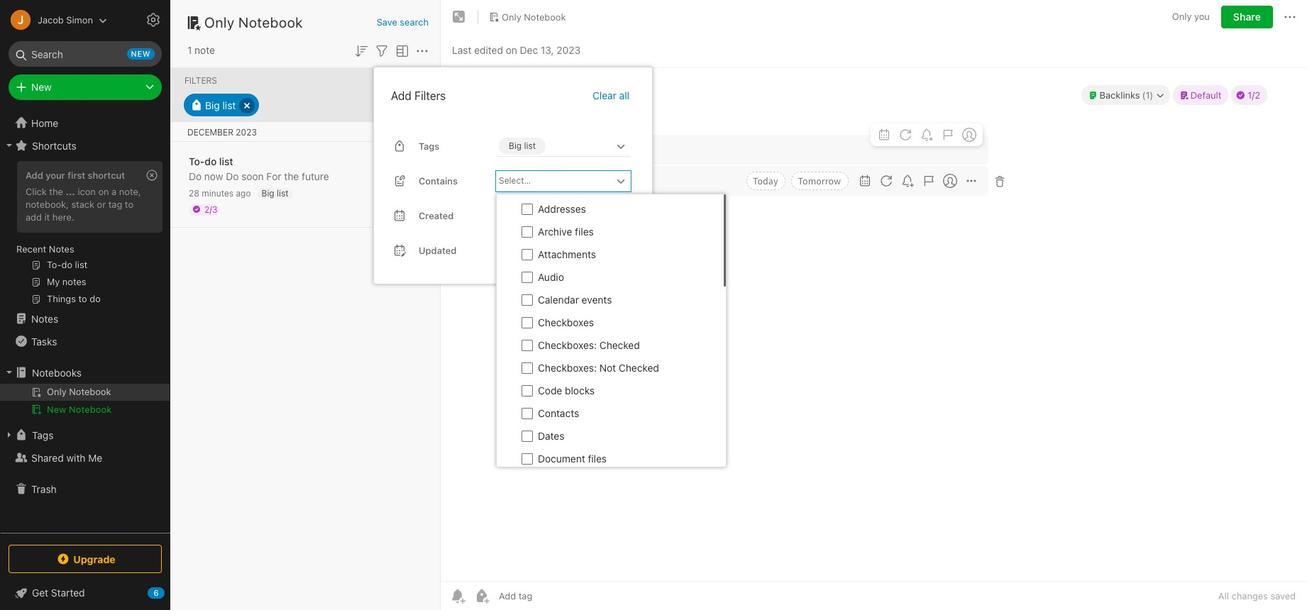 Task type: describe. For each thing, give the bounding box(es) containing it.
2 vertical spatial big
[[262, 188, 274, 198]]

1 horizontal spatial tags
[[419, 140, 440, 152]]

6
[[154, 588, 159, 598]]

home
[[31, 117, 58, 129]]

Account field
[[0, 6, 107, 34]]

...
[[66, 186, 75, 197]]

contacts
[[538, 407, 579, 419]]

updated
[[419, 245, 457, 256]]

new for new notebook
[[47, 404, 66, 415]]

1 vertical spatial notes
[[31, 313, 58, 325]]

jacob
[[38, 14, 64, 25]]

click to collapse image
[[165, 584, 176, 601]]

created
[[419, 210, 454, 221]]

more actions image
[[1282, 9, 1299, 26]]

0 horizontal spatial big
[[205, 99, 220, 111]]

1 do from the left
[[189, 170, 202, 182]]

add your first shortcut
[[26, 170, 125, 181]]

clear all button
[[591, 87, 631, 104]]

cell inside tree
[[0, 384, 170, 401]]

stack
[[71, 199, 94, 210]]

checkboxes: for checkboxes: checked
[[538, 339, 597, 351]]

new
[[131, 49, 150, 58]]

your
[[46, 170, 65, 181]]

future
[[302, 170, 329, 182]]

checkboxes: for checkboxes: not checked
[[538, 362, 597, 374]]

icon on a note, notebook, stack or tag to add it here.
[[26, 186, 141, 223]]

attachments
[[538, 248, 596, 260]]

trash link
[[0, 478, 170, 500]]

 input text field
[[547, 136, 613, 156]]

on inside note window element
[[506, 44, 517, 56]]

shared with me
[[31, 452, 102, 464]]

edited
[[474, 44, 503, 56]]

add filters
[[391, 89, 446, 102]]

notebooks
[[32, 367, 82, 379]]

0 vertical spatial big list
[[205, 99, 236, 111]]

1 vertical spatial checked
[[619, 362, 659, 374]]

all
[[1219, 591, 1229, 602]]

document
[[538, 453, 585, 465]]

notebook for new notebook button on the bottom
[[69, 404, 112, 415]]

to
[[125, 199, 133, 210]]

shortcuts button
[[0, 134, 170, 157]]

add for add your first shortcut
[[26, 170, 43, 181]]

tasks
[[31, 335, 57, 347]]

share button
[[1221, 6, 1273, 28]]

get
[[32, 587, 48, 599]]

upgrade
[[73, 553, 115, 565]]

minutes
[[202, 188, 234, 198]]

calendar
[[538, 294, 579, 306]]

new notebook
[[47, 404, 112, 415]]

list inside to-do list do now do soon for the future
[[219, 155, 233, 167]]

2 horizontal spatial only
[[1172, 11, 1192, 22]]

13,
[[541, 44, 554, 56]]

get started
[[32, 587, 85, 599]]

events
[[582, 294, 612, 306]]

add a reminder image
[[449, 588, 466, 605]]

add tag image
[[473, 588, 490, 605]]

big inside field
[[509, 140, 522, 151]]

Select940 checkbox
[[522, 453, 533, 465]]

1 horizontal spatial big list
[[262, 188, 289, 198]]

Select932 checkbox
[[522, 272, 533, 283]]

Select935 checkbox
[[522, 340, 533, 351]]

add filters image
[[373, 42, 390, 59]]

tree containing home
[[0, 111, 170, 532]]

notebooks link
[[0, 361, 170, 384]]

notes link
[[0, 307, 170, 330]]

settings image
[[145, 11, 162, 28]]

Contains field
[[496, 171, 631, 191]]

Search text field
[[18, 41, 152, 67]]

big list button inside field
[[499, 138, 546, 155]]

december 2023
[[187, 127, 257, 138]]

shortcut
[[88, 170, 125, 181]]

0 vertical spatial more actions field
[[1282, 6, 1299, 28]]

checkboxes
[[538, 316, 594, 328]]

shared
[[31, 452, 64, 464]]

to-do list do now do soon for the future
[[189, 155, 329, 182]]

files for document files
[[588, 453, 607, 465]]

new search field
[[18, 41, 155, 67]]

note,
[[119, 186, 141, 197]]

shared with me link
[[0, 446, 170, 469]]

save search button
[[377, 16, 429, 29]]

dec
[[520, 44, 538, 56]]

code blocks
[[538, 385, 595, 397]]

addresses
[[538, 203, 586, 215]]

 input text field
[[498, 171, 613, 191]]

Tags field
[[496, 136, 631, 157]]

search
[[400, 16, 429, 28]]

2 do from the left
[[226, 170, 239, 182]]

december
[[187, 127, 233, 138]]

the inside group
[[49, 186, 63, 197]]

a
[[112, 186, 117, 197]]

contains
[[419, 175, 458, 186]]

clear all
[[593, 89, 630, 101]]

share
[[1233, 11, 1261, 23]]

Select930 checkbox
[[522, 226, 533, 237]]

Add tag field
[[498, 590, 604, 603]]

shortcuts
[[32, 139, 77, 152]]

Select931 checkbox
[[522, 249, 533, 260]]

home link
[[0, 111, 170, 134]]

Select939 checkbox
[[522, 431, 533, 442]]

all
[[619, 89, 630, 101]]

on inside icon on a note, notebook, stack or tag to add it here.
[[98, 186, 109, 197]]

changes
[[1232, 591, 1268, 602]]

code
[[538, 385, 562, 397]]

Add filters field
[[373, 41, 390, 59]]

tasks button
[[0, 330, 170, 353]]

tag
[[108, 199, 122, 210]]

do
[[205, 155, 217, 167]]



Task type: vqa. For each thing, say whether or not it's contained in the screenshot.
changes
yes



Task type: locate. For each thing, give the bounding box(es) containing it.
click the ...
[[26, 186, 75, 197]]

note window element
[[441, 0, 1307, 610]]

list up december 2023
[[223, 99, 236, 111]]

more actions field right share button
[[1282, 6, 1299, 28]]

notebook
[[524, 11, 566, 22], [239, 14, 303, 31], [69, 404, 112, 415]]

only inside button
[[502, 11, 521, 22]]

1 vertical spatial big list button
[[499, 138, 546, 155]]

big list down for
[[262, 188, 289, 198]]

filters down 1 note
[[185, 75, 217, 86]]

notes
[[49, 243, 74, 255], [31, 313, 58, 325]]

0 horizontal spatial only
[[204, 14, 235, 31]]

1 vertical spatial files
[[588, 453, 607, 465]]

the
[[284, 170, 299, 182], [49, 186, 63, 197]]

only inside note list element
[[204, 14, 235, 31]]

new inside 'popup button'
[[31, 81, 52, 93]]

28 minutes ago
[[189, 188, 251, 198]]

only up last edited on dec 13, 2023
[[502, 11, 521, 22]]

add
[[391, 89, 412, 102], [26, 170, 43, 181]]

trash
[[31, 483, 57, 495]]

expand note image
[[451, 9, 468, 26]]

group containing add your first shortcut
[[0, 157, 170, 313]]

only notebook
[[502, 11, 566, 22], [204, 14, 303, 31]]

1 horizontal spatial filters
[[415, 89, 446, 102]]

to-
[[189, 155, 205, 167]]

1 vertical spatial big list
[[509, 140, 536, 151]]

more actions field right view options field
[[414, 41, 431, 59]]

checkboxes: not checked
[[538, 362, 659, 374]]

filters down more actions icon
[[415, 89, 446, 102]]

only notebook up dec
[[502, 11, 566, 22]]

0 horizontal spatial 2023
[[236, 127, 257, 138]]

new notebook group
[[0, 384, 170, 424]]

row group
[[497, 195, 724, 610]]

0 vertical spatial on
[[506, 44, 517, 56]]

checked up not
[[600, 339, 640, 351]]

1 horizontal spatial 2023
[[557, 44, 581, 56]]

1 vertical spatial checkboxes:
[[538, 362, 597, 374]]

save search
[[377, 16, 429, 28]]

2023 right 13,
[[557, 44, 581, 56]]

checkboxes:
[[538, 339, 597, 351], [538, 362, 597, 374]]

1 vertical spatial big
[[509, 140, 522, 151]]

0 horizontal spatial the
[[49, 186, 63, 197]]

0 horizontal spatial only notebook
[[204, 14, 303, 31]]

2 checkboxes: from the top
[[538, 362, 597, 374]]

filters inside note list element
[[185, 75, 217, 86]]

1
[[187, 44, 192, 56]]

Select937 checkbox
[[522, 385, 533, 396]]

all changes saved
[[1219, 591, 1296, 602]]

cell
[[0, 384, 170, 401]]

on left a at top
[[98, 186, 109, 197]]

0 vertical spatial the
[[284, 170, 299, 182]]

1 horizontal spatial big list button
[[499, 138, 546, 155]]

new down notebooks
[[47, 404, 66, 415]]

0 horizontal spatial tags
[[32, 429, 54, 441]]

dates
[[538, 430, 565, 442]]

on
[[506, 44, 517, 56], [98, 186, 109, 197]]

big list up december 2023
[[205, 99, 236, 111]]

checked right not
[[619, 362, 659, 374]]

1 vertical spatial add
[[26, 170, 43, 181]]

new for new
[[31, 81, 52, 93]]

notes right recent
[[49, 243, 74, 255]]

0 vertical spatial big list button
[[184, 94, 259, 116]]

1 note
[[187, 44, 215, 56]]

do down to-
[[189, 170, 202, 182]]

archive
[[538, 226, 572, 238]]

list up  input text field
[[524, 140, 536, 151]]

2 vertical spatial big list
[[262, 188, 289, 198]]

0 vertical spatial checked
[[600, 339, 640, 351]]

more actions image
[[414, 42, 431, 59]]

0 vertical spatial 2023
[[557, 44, 581, 56]]

notebook,
[[26, 199, 69, 210]]

list down for
[[277, 188, 289, 198]]

big
[[205, 99, 220, 111], [509, 140, 522, 151], [262, 188, 274, 198]]

notebook inside button
[[69, 404, 112, 415]]

2023
[[557, 44, 581, 56], [236, 127, 257, 138]]

files up the attachments
[[575, 226, 594, 238]]

save
[[377, 16, 397, 28]]

notebook for only notebook button
[[524, 11, 566, 22]]

big list inside field
[[509, 140, 536, 151]]

the inside to-do list do now do soon for the future
[[284, 170, 299, 182]]

View options field
[[390, 41, 411, 59]]

checkboxes: down checkboxes
[[538, 339, 597, 351]]

icon
[[78, 186, 96, 197]]

archive files
[[538, 226, 594, 238]]

Select929 checkbox
[[522, 203, 533, 215]]

on left dec
[[506, 44, 517, 56]]

group
[[0, 157, 170, 313]]

notes inside group
[[49, 243, 74, 255]]

1 horizontal spatial only
[[502, 11, 521, 22]]

tags up contains
[[419, 140, 440, 152]]

0 vertical spatial big
[[205, 99, 220, 111]]

1 vertical spatial more actions field
[[414, 41, 431, 59]]

only notebook inside button
[[502, 11, 566, 22]]

last
[[452, 44, 472, 56]]

1 vertical spatial new
[[47, 404, 66, 415]]

note list element
[[170, 0, 441, 610]]

Select936 checkbox
[[522, 362, 533, 374]]

1 horizontal spatial more actions field
[[1282, 6, 1299, 28]]

notebook inside button
[[524, 11, 566, 22]]

filters
[[185, 75, 217, 86], [415, 89, 446, 102]]

1 horizontal spatial do
[[226, 170, 239, 182]]

add
[[26, 211, 42, 223]]

saved
[[1271, 591, 1296, 602]]

2023 inside note list element
[[236, 127, 257, 138]]

add for add filters
[[391, 89, 412, 102]]

More actions field
[[1282, 6, 1299, 28], [414, 41, 431, 59]]

1 horizontal spatial the
[[284, 170, 299, 182]]

2 horizontal spatial notebook
[[524, 11, 566, 22]]

row group containing addresses
[[497, 195, 724, 610]]

1 vertical spatial tags
[[32, 429, 54, 441]]

1 vertical spatial 2023
[[236, 127, 257, 138]]

28
[[189, 188, 199, 198]]

ago
[[236, 188, 251, 198]]

Select933 checkbox
[[522, 294, 533, 306]]

0 horizontal spatial more actions field
[[414, 41, 431, 59]]

expand tags image
[[4, 429, 15, 441]]

for
[[266, 170, 281, 182]]

notes up 'tasks' on the bottom of the page
[[31, 313, 58, 325]]

0 horizontal spatial do
[[189, 170, 202, 182]]

0 horizontal spatial add
[[26, 170, 43, 181]]

list
[[223, 99, 236, 111], [524, 140, 536, 151], [219, 155, 233, 167], [277, 188, 289, 198]]

1 vertical spatial filters
[[415, 89, 446, 102]]

big up december
[[205, 99, 220, 111]]

Sort options field
[[353, 41, 370, 59]]

add down view options field
[[391, 89, 412, 102]]

only notebook up note
[[204, 14, 303, 31]]

or
[[97, 199, 106, 210]]

big list button
[[184, 94, 259, 116], [499, 138, 546, 155]]

big down for
[[262, 188, 274, 198]]

1 horizontal spatial big
[[262, 188, 274, 198]]

0 horizontal spatial on
[[98, 186, 109, 197]]

big up  input text field
[[509, 140, 522, 151]]

tree
[[0, 111, 170, 532]]

do right now at the top left
[[226, 170, 239, 182]]

not
[[600, 362, 616, 374]]

big list
[[205, 99, 236, 111], [509, 140, 536, 151], [262, 188, 289, 198]]

add up click
[[26, 170, 43, 181]]

1 vertical spatial the
[[49, 186, 63, 197]]

1 vertical spatial on
[[98, 186, 109, 197]]

big list button up  input text field
[[499, 138, 546, 155]]

tags inside button
[[32, 429, 54, 441]]

me
[[88, 452, 102, 464]]

do
[[189, 170, 202, 182], [226, 170, 239, 182]]

checkboxes: up code blocks
[[538, 362, 597, 374]]

click
[[26, 186, 47, 197]]

last edited on dec 13, 2023
[[452, 44, 581, 56]]

calendar events
[[538, 294, 612, 306]]

simon
[[66, 14, 93, 25]]

new inside button
[[47, 404, 66, 415]]

0 horizontal spatial filters
[[185, 75, 217, 86]]

the left ...
[[49, 186, 63, 197]]

list right "do"
[[219, 155, 233, 167]]

the right for
[[284, 170, 299, 182]]

big list button up december 2023
[[184, 94, 259, 116]]

only up note
[[204, 14, 235, 31]]

notebook inside note list element
[[239, 14, 303, 31]]

2023 right december
[[236, 127, 257, 138]]

now
[[204, 170, 223, 182]]

document files
[[538, 453, 607, 465]]

2023 inside note window element
[[557, 44, 581, 56]]

audio
[[538, 271, 564, 283]]

files for archive files
[[575, 226, 594, 238]]

it
[[44, 211, 50, 223]]

only
[[1172, 11, 1192, 22], [502, 11, 521, 22], [204, 14, 235, 31]]

Select938 checkbox
[[522, 408, 533, 419]]

only notebook inside note list element
[[204, 14, 303, 31]]

1 horizontal spatial notebook
[[239, 14, 303, 31]]

only left you
[[1172, 11, 1192, 22]]

0 vertical spatial notes
[[49, 243, 74, 255]]

only notebook button
[[484, 7, 571, 27]]

note
[[195, 44, 215, 56]]

list inside the big list field
[[524, 140, 536, 151]]

new
[[31, 81, 52, 93], [47, 404, 66, 415]]

blocks
[[565, 385, 595, 397]]

Note Editor text field
[[441, 68, 1307, 581]]

1 horizontal spatial only notebook
[[502, 11, 566, 22]]

2 horizontal spatial big
[[509, 140, 522, 151]]

tags up shared
[[32, 429, 54, 441]]

jacob simon
[[38, 14, 93, 25]]

0 vertical spatial tags
[[419, 140, 440, 152]]

1 horizontal spatial on
[[506, 44, 517, 56]]

tags button
[[0, 424, 170, 446]]

Select934 checkbox
[[522, 317, 533, 328]]

first
[[68, 170, 85, 181]]

files right the document
[[588, 453, 607, 465]]

0 vertical spatial filters
[[185, 75, 217, 86]]

new up home
[[31, 81, 52, 93]]

only you
[[1172, 11, 1210, 22]]

1 horizontal spatial add
[[391, 89, 412, 102]]

0 vertical spatial new
[[31, 81, 52, 93]]

Help and Learning task checklist field
[[0, 582, 170, 605]]

0 vertical spatial add
[[391, 89, 412, 102]]

expand notebooks image
[[4, 367, 15, 378]]

2/3
[[204, 204, 217, 215]]

files
[[575, 226, 594, 238], [588, 453, 607, 465]]

0 horizontal spatial notebook
[[69, 404, 112, 415]]

1 checkboxes: from the top
[[538, 339, 597, 351]]

0 horizontal spatial big list
[[205, 99, 236, 111]]

with
[[66, 452, 86, 464]]

upgrade button
[[9, 545, 162, 573]]

2 horizontal spatial big list
[[509, 140, 536, 151]]

new button
[[9, 75, 162, 100]]

0 vertical spatial checkboxes:
[[538, 339, 597, 351]]

started
[[51, 587, 85, 599]]

big list up  input text field
[[509, 140, 536, 151]]

here.
[[52, 211, 74, 223]]

0 vertical spatial files
[[575, 226, 594, 238]]

0 horizontal spatial big list button
[[184, 94, 259, 116]]

recent notes
[[16, 243, 74, 255]]



